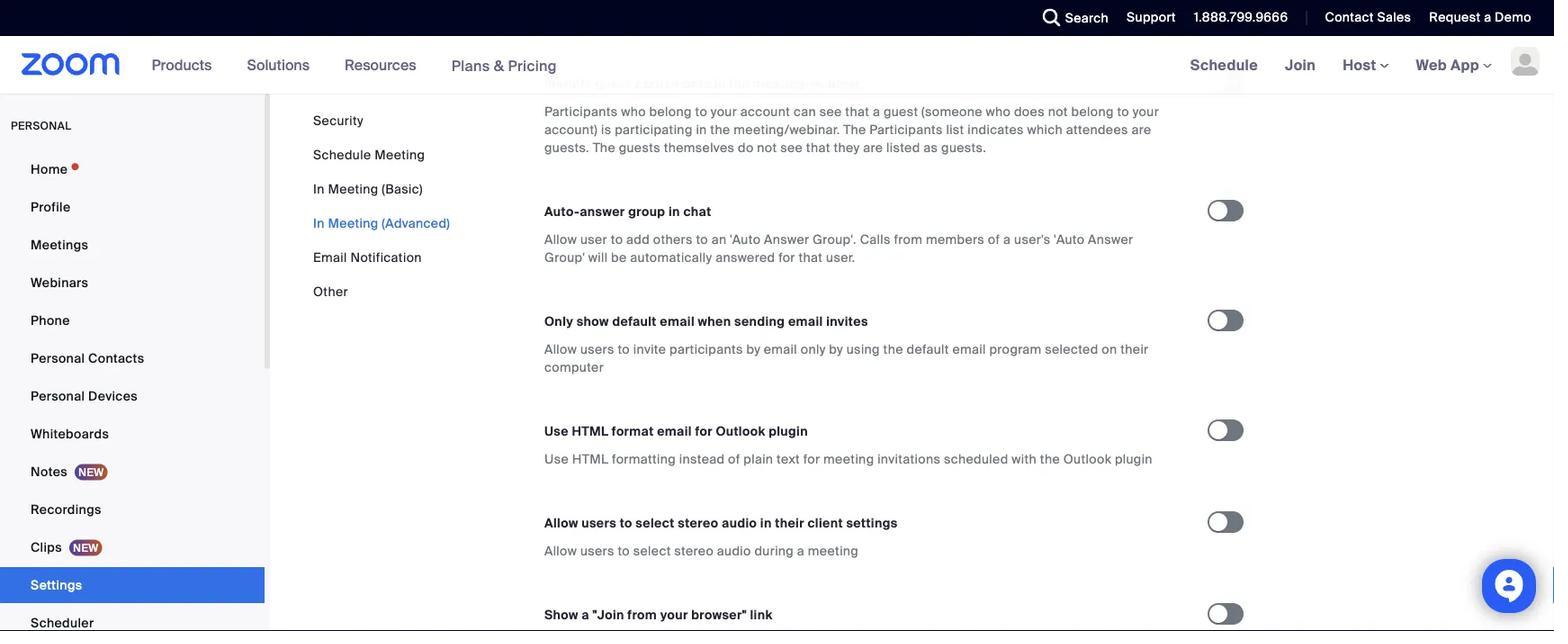 Task type: describe. For each thing, give the bounding box(es) containing it.
personal for personal devices
[[31, 388, 85, 404]]

web app button
[[1417, 55, 1493, 74]]

list
[[947, 121, 965, 138]]

1 horizontal spatial participants
[[870, 121, 943, 138]]

web app
[[1417, 55, 1480, 74]]

allow for allow users to invite participants by email only by using the default email program selected on their computer
[[545, 341, 577, 357]]

link
[[750, 606, 773, 623]]

notes
[[31, 463, 68, 480]]

add
[[627, 231, 650, 247]]

instead
[[680, 451, 725, 467]]

allow for allow user to add others to an 'auto answer group'. calls from members of a user's 'auto answer group' will be automatically answered for that user.
[[545, 231, 577, 247]]

personal devices
[[31, 388, 138, 404]]

allow users to invite participants by email only by using the default email program selected on their computer
[[545, 341, 1149, 375]]

personal contacts link
[[0, 340, 265, 376]]

webinars
[[31, 274, 88, 291]]

settings
[[31, 577, 82, 593]]

contact
[[1326, 9, 1375, 26]]

guest inside participants who belong to your account can see that a guest (someone who does not belong to your account) is participating in the meeting/webinar. the participants list indicates which attendees are guests. the guests themselves do not see that they are listed as guests.
[[884, 103, 919, 120]]

schedule link
[[1177, 36, 1272, 94]]

group'.
[[813, 231, 857, 247]]

banner containing products
[[0, 36, 1555, 95]]

clips link
[[0, 529, 265, 565]]

zoom logo image
[[22, 53, 120, 76]]

1 horizontal spatial not
[[1049, 103, 1069, 120]]

use html formatting instead of plain text for meeting invitations scheduled with the outlook plugin
[[545, 451, 1153, 467]]

in meeting (advanced)
[[313, 215, 450, 231]]

user's
[[1015, 231, 1051, 247]]

identify guest participants in the meeting/webinar
[[545, 75, 861, 92]]

other
[[313, 283, 348, 300]]

1 vertical spatial the
[[593, 139, 616, 156]]

as
[[924, 139, 939, 156]]

recordings link
[[0, 492, 265, 528]]

participating
[[615, 121, 693, 138]]

support
[[1127, 9, 1177, 26]]

participants who belong to your account can see that a guest (someone who does not belong to your account) is participating in the meeting/webinar. the participants list indicates which attendees are guests. the guests themselves do not see that they are listed as guests.
[[545, 103, 1160, 156]]

will
[[589, 249, 608, 265]]

1 vertical spatial users
[[582, 514, 617, 531]]

meeting/webinar
[[753, 75, 861, 92]]

select for in
[[636, 514, 675, 531]]

use for use html formatting instead of plain text for meeting invitations scheduled with the outlook plugin
[[545, 451, 569, 467]]

account)
[[545, 121, 598, 138]]

request a demo
[[1430, 9, 1532, 26]]

members
[[926, 231, 985, 247]]

meetings link
[[0, 227, 265, 263]]

solutions button
[[247, 36, 318, 94]]

meeting/webinar.
[[734, 121, 841, 138]]

notes link
[[0, 454, 265, 490]]

1 guests. from the left
[[545, 139, 590, 156]]

email
[[313, 249, 347, 266]]

plans
[[452, 56, 490, 75]]

search
[[1066, 9, 1109, 26]]

search button
[[1030, 0, 1114, 36]]

resources
[[345, 55, 417, 74]]

request
[[1430, 9, 1481, 26]]

resources button
[[345, 36, 425, 94]]

a right "during"
[[798, 542, 805, 559]]

personal
[[11, 119, 72, 133]]

from inside allow user to add others to an 'auto answer group'. calls from members of a user's 'auto answer group' will be automatically answered for that user.
[[894, 231, 923, 247]]

(someone
[[922, 103, 983, 120]]

of inside allow user to add others to an 'auto answer group'. calls from members of a user's 'auto answer group' will be automatically answered for that user.
[[988, 231, 1001, 247]]

0 horizontal spatial plugin
[[769, 423, 808, 439]]

can
[[794, 103, 817, 120]]

1 vertical spatial their
[[775, 514, 805, 531]]

1.888.799.9666
[[1195, 9, 1289, 26]]

indicates
[[968, 121, 1025, 138]]

selected
[[1046, 341, 1099, 357]]

email up only
[[789, 313, 823, 329]]

1 vertical spatial for
[[695, 423, 713, 439]]

product information navigation
[[138, 36, 571, 95]]

1 'auto from the left
[[730, 231, 761, 247]]

0 vertical spatial the
[[844, 121, 867, 138]]

themselves
[[664, 139, 735, 156]]

in for in meeting (advanced)
[[313, 215, 325, 231]]

a left demo
[[1485, 9, 1492, 26]]

sending
[[735, 313, 785, 329]]

in meeting (advanced) link
[[313, 215, 450, 231]]

1 vertical spatial of
[[728, 451, 741, 467]]

1 belong from the left
[[650, 103, 692, 120]]

the inside allow users to invite participants by email only by using the default email program selected on their computer
[[884, 341, 904, 357]]

auto-
[[545, 203, 580, 220]]

an
[[712, 231, 727, 247]]

audio for during
[[717, 542, 752, 559]]

personal for personal contacts
[[31, 350, 85, 366]]

1 vertical spatial not
[[758, 139, 777, 156]]

participants inside allow users to invite participants by email only by using the default email program selected on their computer
[[670, 341, 743, 357]]

whiteboards
[[31, 425, 109, 442]]

1 horizontal spatial are
[[1132, 121, 1152, 138]]

allow user to add others to an 'auto answer group'. calls from members of a user's 'auto answer group' will be automatically answered for that user.
[[545, 231, 1134, 265]]

allow for allow users to select stereo audio in their client settings
[[545, 514, 579, 531]]

do
[[738, 139, 754, 156]]

their inside allow users to invite participants by email only by using the default email program selected on their computer
[[1121, 341, 1149, 357]]

demo
[[1496, 9, 1532, 26]]

contacts
[[88, 350, 144, 366]]

show a "join from your browser" link
[[545, 606, 773, 623]]

2 belong from the left
[[1072, 103, 1114, 120]]

text
[[777, 451, 800, 467]]

does
[[1015, 103, 1045, 120]]

email left when
[[660, 313, 695, 329]]

2 by from the left
[[830, 341, 844, 357]]

sales
[[1378, 9, 1412, 26]]

email notification
[[313, 249, 422, 266]]

stereo for during
[[675, 542, 714, 559]]

schedule for schedule
[[1191, 55, 1259, 74]]

for inside allow user to add others to an 'auto answer group'. calls from members of a user's 'auto answer group' will be automatically answered for that user.
[[779, 249, 796, 265]]

email left program
[[953, 341, 987, 357]]

allow users to select stereo audio during a meeting
[[545, 542, 859, 559]]

only
[[545, 313, 574, 329]]

meetings navigation
[[1177, 36, 1555, 95]]

notification
[[351, 249, 422, 266]]

group
[[629, 203, 666, 220]]

1 who from the left
[[621, 103, 646, 120]]

other link
[[313, 283, 348, 300]]

contact sales
[[1326, 9, 1412, 26]]

use for use html format email for outlook plugin
[[545, 423, 569, 439]]

0 horizontal spatial are
[[864, 139, 884, 156]]

(basic)
[[382, 181, 423, 197]]

settings
[[847, 514, 898, 531]]

they
[[834, 139, 860, 156]]

select for during
[[634, 542, 671, 559]]

0 vertical spatial that
[[846, 103, 870, 120]]

0 horizontal spatial default
[[613, 313, 657, 329]]

1 horizontal spatial see
[[820, 103, 842, 120]]

which
[[1028, 121, 1063, 138]]

0 vertical spatial meeting
[[375, 146, 425, 163]]

account
[[741, 103, 791, 120]]

solutions
[[247, 55, 310, 74]]

in meeting (basic) link
[[313, 181, 423, 197]]



Task type: locate. For each thing, give the bounding box(es) containing it.
plans & pricing link
[[452, 56, 557, 75], [452, 56, 557, 75]]

0 horizontal spatial of
[[728, 451, 741, 467]]

schedule inside the meetings navigation
[[1191, 55, 1259, 74]]

0 vertical spatial audio
[[722, 514, 757, 531]]

attendees
[[1067, 121, 1129, 138]]

0 horizontal spatial answer
[[764, 231, 810, 247]]

show
[[577, 313, 609, 329]]

1 allow from the top
[[545, 231, 577, 247]]

1 vertical spatial select
[[634, 542, 671, 559]]

1 personal from the top
[[31, 350, 85, 366]]

0 vertical spatial plugin
[[769, 423, 808, 439]]

2 vertical spatial for
[[804, 451, 821, 467]]

profile picture image
[[1512, 47, 1541, 76]]

not
[[1049, 103, 1069, 120], [758, 139, 777, 156]]

2 html from the top
[[572, 451, 609, 467]]

1 vertical spatial meeting
[[328, 181, 379, 197]]

1 horizontal spatial for
[[779, 249, 796, 265]]

clips
[[31, 539, 62, 556]]

listed
[[887, 139, 921, 156]]

personal down phone
[[31, 350, 85, 366]]

"join
[[593, 606, 625, 623]]

schedule meeting link
[[313, 146, 425, 163]]

for up instead
[[695, 423, 713, 439]]

guests.
[[545, 139, 590, 156], [942, 139, 987, 156]]

answer right user's
[[1089, 231, 1134, 247]]

menu bar containing security
[[313, 112, 450, 301]]

use html format email for outlook plugin
[[545, 423, 808, 439]]

1 vertical spatial guest
[[884, 103, 919, 120]]

1 horizontal spatial of
[[988, 231, 1001, 247]]

guests. down account)
[[545, 139, 590, 156]]

0 horizontal spatial schedule
[[313, 146, 371, 163]]

to down identify guest participants in the meeting/webinar
[[696, 103, 708, 120]]

0 horizontal spatial belong
[[650, 103, 692, 120]]

meeting down client
[[808, 542, 859, 559]]

for right text
[[804, 451, 821, 467]]

that left they
[[807, 139, 831, 156]]

users inside allow users to invite participants by email only by using the default email program selected on their computer
[[581, 341, 615, 357]]

1 horizontal spatial default
[[907, 341, 950, 357]]

using
[[847, 341, 880, 357]]

meeting for a
[[808, 542, 859, 559]]

guests
[[619, 139, 661, 156]]

from right "join
[[628, 606, 657, 623]]

1 horizontal spatial from
[[894, 231, 923, 247]]

schedule down 1.888.799.9666
[[1191, 55, 1259, 74]]

1 horizontal spatial guest
[[884, 103, 919, 120]]

when
[[698, 313, 732, 329]]

0 vertical spatial from
[[894, 231, 923, 247]]

3 allow from the top
[[545, 514, 579, 531]]

'auto right user's
[[1055, 231, 1085, 247]]

join
[[1286, 55, 1316, 74]]

client
[[808, 514, 844, 531]]

of left plain
[[728, 451, 741, 467]]

the inside participants who belong to your account can see that a guest (someone who does not belong to your account) is participating in the meeting/webinar. the participants list indicates which attendees are guests. the guests themselves do not see that they are listed as guests.
[[711, 121, 731, 138]]

formatting
[[612, 451, 676, 467]]

web
[[1417, 55, 1448, 74]]

a
[[1485, 9, 1492, 26], [873, 103, 881, 120], [1004, 231, 1011, 247], [798, 542, 805, 559], [582, 606, 590, 623]]

not right do
[[758, 139, 777, 156]]

plans & pricing
[[452, 56, 557, 75]]

menu bar
[[313, 112, 450, 301]]

&
[[494, 56, 504, 75]]

1 vertical spatial outlook
[[1064, 451, 1112, 467]]

personal up whiteboards
[[31, 388, 85, 404]]

personal menu menu
[[0, 151, 265, 631]]

guest up listed
[[884, 103, 919, 120]]

a left "join
[[582, 606, 590, 623]]

allow for allow users to select stereo audio during a meeting
[[545, 542, 577, 559]]

see down meeting/webinar.
[[781, 139, 803, 156]]

users
[[581, 341, 615, 357], [582, 514, 617, 531], [581, 542, 615, 559]]

1 horizontal spatial their
[[1121, 341, 1149, 357]]

1 vertical spatial html
[[572, 451, 609, 467]]

2 vertical spatial meeting
[[328, 215, 379, 231]]

stereo for in
[[678, 514, 719, 531]]

that up they
[[846, 103, 870, 120]]

to left invite at the bottom left of the page
[[618, 341, 630, 357]]

0 vertical spatial guest
[[596, 75, 632, 92]]

automatically
[[631, 249, 713, 265]]

invites
[[827, 313, 869, 329]]

email notification link
[[313, 249, 422, 266]]

host
[[1344, 55, 1381, 74]]

0 vertical spatial personal
[[31, 350, 85, 366]]

1 horizontal spatial your
[[711, 103, 738, 120]]

0 horizontal spatial guests.
[[545, 139, 590, 156]]

computer
[[545, 359, 604, 375]]

html for format
[[572, 423, 609, 439]]

2 guests. from the left
[[942, 139, 987, 156]]

see
[[820, 103, 842, 120], [781, 139, 803, 156]]

1 vertical spatial that
[[807, 139, 831, 156]]

2 vertical spatial users
[[581, 542, 615, 559]]

1 vertical spatial in
[[313, 215, 325, 231]]

participants up participating
[[635, 75, 711, 92]]

a inside participants who belong to your account can see that a guest (someone who does not belong to your account) is participating in the meeting/webinar. the participants list indicates which attendees are guests. the guests themselves do not see that they are listed as guests.
[[873, 103, 881, 120]]

meeting for (advanced)
[[328, 215, 379, 231]]

email left only
[[764, 341, 798, 357]]

1 horizontal spatial plugin
[[1115, 451, 1153, 467]]

(advanced)
[[382, 215, 450, 231]]

1 in from the top
[[313, 181, 325, 197]]

in down schedule meeting
[[313, 181, 325, 197]]

participants up listed
[[870, 121, 943, 138]]

0 vertical spatial are
[[1132, 121, 1152, 138]]

use
[[545, 423, 569, 439], [545, 451, 569, 467]]

2 vertical spatial that
[[799, 249, 823, 265]]

answered
[[716, 249, 776, 265]]

the up themselves
[[711, 121, 731, 138]]

'auto
[[730, 231, 761, 247], [1055, 231, 1085, 247]]

to
[[696, 103, 708, 120], [1118, 103, 1130, 120], [611, 231, 623, 247], [696, 231, 709, 247], [618, 341, 630, 357], [620, 514, 633, 531], [618, 542, 630, 559]]

0 horizontal spatial for
[[695, 423, 713, 439]]

your for link
[[661, 606, 688, 623]]

0 horizontal spatial who
[[621, 103, 646, 120]]

default up invite at the bottom left of the page
[[613, 313, 657, 329]]

users down show
[[581, 341, 615, 357]]

in for in meeting (basic)
[[313, 181, 325, 197]]

stereo up allow users to select stereo audio during a meeting
[[678, 514, 719, 531]]

in up "email"
[[313, 215, 325, 231]]

for right answered
[[779, 249, 796, 265]]

1 horizontal spatial guests.
[[942, 139, 987, 156]]

0 vertical spatial default
[[613, 313, 657, 329]]

audio up "during"
[[722, 514, 757, 531]]

auto-answer group in chat
[[545, 203, 712, 220]]

who
[[621, 103, 646, 120], [986, 103, 1011, 120]]

0 horizontal spatial outlook
[[716, 423, 766, 439]]

0 horizontal spatial from
[[628, 606, 657, 623]]

profile
[[31, 199, 71, 215]]

not up 'which'
[[1049, 103, 1069, 120]]

on
[[1102, 341, 1118, 357]]

of left user's
[[988, 231, 1001, 247]]

are right attendees
[[1132, 121, 1152, 138]]

0 horizontal spatial your
[[661, 606, 688, 623]]

0 horizontal spatial 'auto
[[730, 231, 761, 247]]

allow users to select stereo audio in their client settings
[[545, 514, 898, 531]]

0 vertical spatial select
[[636, 514, 675, 531]]

use down computer
[[545, 423, 569, 439]]

meeting down schedule meeting
[[328, 181, 379, 197]]

1 horizontal spatial by
[[830, 341, 844, 357]]

0 horizontal spatial by
[[747, 341, 761, 357]]

host button
[[1344, 55, 1390, 74]]

0 vertical spatial schedule
[[1191, 55, 1259, 74]]

email up instead
[[657, 423, 692, 439]]

the up they
[[844, 121, 867, 138]]

schedule for schedule meeting
[[313, 146, 371, 163]]

1 horizontal spatial the
[[844, 121, 867, 138]]

banner
[[0, 36, 1555, 95]]

profile link
[[0, 189, 265, 225]]

1 horizontal spatial belong
[[1072, 103, 1114, 120]]

that inside allow user to add others to an 'auto answer group'. calls from members of a user's 'auto answer group' will be automatically answered for that user.
[[799, 249, 823, 265]]

1 vertical spatial default
[[907, 341, 950, 357]]

users up "join
[[581, 542, 615, 559]]

allow inside allow users to invite participants by email only by using the default email program selected on their computer
[[545, 341, 577, 357]]

program
[[990, 341, 1042, 357]]

0 horizontal spatial the
[[593, 139, 616, 156]]

to up 'be'
[[611, 231, 623, 247]]

'auto up answered
[[730, 231, 761, 247]]

a left user's
[[1004, 231, 1011, 247]]

recordings
[[31, 501, 102, 518]]

participants up account)
[[545, 103, 618, 120]]

1 vertical spatial participants
[[670, 341, 743, 357]]

to up attendees
[[1118, 103, 1130, 120]]

meeting up (basic)
[[375, 146, 425, 163]]

who up participating
[[621, 103, 646, 120]]

1 use from the top
[[545, 423, 569, 439]]

use left formatting at left
[[545, 451, 569, 467]]

1 html from the top
[[572, 423, 609, 439]]

the right the with
[[1041, 451, 1061, 467]]

in inside participants who belong to your account can see that a guest (someone who does not belong to your account) is participating in the meeting/webinar. the participants list indicates which attendees are guests. the guests themselves do not see that they are listed as guests.
[[696, 121, 707, 138]]

0 vertical spatial participants
[[635, 75, 711, 92]]

allow inside allow user to add others to an 'auto answer group'. calls from members of a user's 'auto answer group' will be automatically answered for that user.
[[545, 231, 577, 247]]

stereo
[[678, 514, 719, 531], [675, 542, 714, 559]]

0 vertical spatial participants
[[545, 103, 618, 120]]

meeting left invitations
[[824, 451, 875, 467]]

the right using
[[884, 341, 904, 357]]

0 vertical spatial their
[[1121, 341, 1149, 357]]

format
[[612, 423, 654, 439]]

0 vertical spatial of
[[988, 231, 1001, 247]]

1 horizontal spatial 'auto
[[1055, 231, 1085, 247]]

1 vertical spatial personal
[[31, 388, 85, 404]]

home
[[31, 161, 68, 177]]

to inside allow users to invite participants by email only by using the default email program selected on their computer
[[618, 341, 630, 357]]

1 answer from the left
[[764, 231, 810, 247]]

personal contacts
[[31, 350, 144, 366]]

participants
[[545, 103, 618, 120], [870, 121, 943, 138]]

0 vertical spatial stereo
[[678, 514, 719, 531]]

1 vertical spatial are
[[864, 139, 884, 156]]

4 allow from the top
[[545, 542, 577, 559]]

html left format
[[572, 423, 609, 439]]

1 horizontal spatial outlook
[[1064, 451, 1112, 467]]

schedule
[[1191, 55, 1259, 74], [313, 146, 371, 163]]

2 in from the top
[[313, 215, 325, 231]]

identify
[[545, 75, 593, 92]]

guests. down the list
[[942, 139, 987, 156]]

browser"
[[692, 606, 747, 623]]

1 vertical spatial plugin
[[1115, 451, 1153, 467]]

audio down allow users to select stereo audio in their client settings
[[717, 542, 752, 559]]

0 vertical spatial use
[[545, 423, 569, 439]]

2 who from the left
[[986, 103, 1011, 120]]

that down group'.
[[799, 249, 823, 265]]

the down is
[[593, 139, 616, 156]]

2 personal from the top
[[31, 388, 85, 404]]

group'
[[545, 249, 585, 265]]

1 vertical spatial schedule
[[313, 146, 371, 163]]

schedule down the security link at the top
[[313, 146, 371, 163]]

2 horizontal spatial for
[[804, 451, 821, 467]]

user.
[[827, 249, 856, 265]]

their right on at right
[[1121, 341, 1149, 357]]

show
[[545, 606, 579, 623]]

guest
[[596, 75, 632, 92], [884, 103, 919, 120]]

users for users
[[581, 542, 615, 559]]

2 answer from the left
[[1089, 231, 1134, 247]]

is
[[601, 121, 612, 138]]

the
[[729, 75, 750, 92], [711, 121, 731, 138], [884, 341, 904, 357], [1041, 451, 1061, 467]]

see right the can on the right of page
[[820, 103, 842, 120]]

2 allow from the top
[[545, 341, 577, 357]]

meeting for (basic)
[[328, 181, 379, 197]]

join link
[[1272, 36, 1330, 94]]

0 vertical spatial meeting
[[824, 451, 875, 467]]

webinars link
[[0, 265, 265, 301]]

to left an
[[696, 231, 709, 247]]

1 vertical spatial audio
[[717, 542, 752, 559]]

who up "indicates"
[[986, 103, 1011, 120]]

audio
[[722, 514, 757, 531], [717, 542, 752, 559]]

users for show
[[581, 341, 615, 357]]

answer up answered
[[764, 231, 810, 247]]

by right only
[[830, 341, 844, 357]]

0 vertical spatial html
[[572, 423, 609, 439]]

be
[[611, 249, 627, 265]]

participants down only show default email when sending email invites
[[670, 341, 743, 357]]

default right using
[[907, 341, 950, 357]]

1 vertical spatial stereo
[[675, 542, 714, 559]]

in meeting (basic)
[[313, 181, 423, 197]]

to up "join
[[618, 542, 630, 559]]

0 vertical spatial outlook
[[716, 423, 766, 439]]

0 vertical spatial not
[[1049, 103, 1069, 120]]

are right they
[[864, 139, 884, 156]]

your for can
[[711, 103, 738, 120]]

answer
[[580, 203, 625, 220]]

guest right identify
[[596, 75, 632, 92]]

1 horizontal spatial who
[[986, 103, 1011, 120]]

2 use from the top
[[545, 451, 569, 467]]

1 vertical spatial participants
[[870, 121, 943, 138]]

security
[[313, 112, 364, 129]]

during
[[755, 542, 794, 559]]

0 horizontal spatial see
[[781, 139, 803, 156]]

audio for in
[[722, 514, 757, 531]]

support link
[[1114, 0, 1181, 36], [1127, 9, 1177, 26]]

a right the can on the right of page
[[873, 103, 881, 120]]

stereo down allow users to select stereo audio in their client settings
[[675, 542, 714, 559]]

belong up participating
[[650, 103, 692, 120]]

outlook up plain
[[716, 423, 766, 439]]

0 horizontal spatial not
[[758, 139, 777, 156]]

0 horizontal spatial guest
[[596, 75, 632, 92]]

html for formatting
[[572, 451, 609, 467]]

in
[[313, 181, 325, 197], [313, 215, 325, 231]]

calls
[[860, 231, 891, 247]]

select up 'show a "join from your browser" link'
[[634, 542, 671, 559]]

only show default email when sending email invites
[[545, 313, 869, 329]]

their up "during"
[[775, 514, 805, 531]]

whiteboards link
[[0, 416, 265, 452]]

user
[[581, 231, 608, 247]]

html left formatting at left
[[572, 451, 609, 467]]

meeting up email notification at left top
[[328, 215, 379, 231]]

belong up attendees
[[1072, 103, 1114, 120]]

a inside allow user to add others to an 'auto answer group'. calls from members of a user's 'auto answer group' will be automatically answered for that user.
[[1004, 231, 1011, 247]]

the
[[844, 121, 867, 138], [593, 139, 616, 156]]

1 by from the left
[[747, 341, 761, 357]]

0 vertical spatial see
[[820, 103, 842, 120]]

users down formatting at left
[[582, 514, 617, 531]]

by down sending
[[747, 341, 761, 357]]

the up account
[[729, 75, 750, 92]]

meeting
[[824, 451, 875, 467], [808, 542, 859, 559]]

0 vertical spatial users
[[581, 341, 615, 357]]

1 vertical spatial meeting
[[808, 542, 859, 559]]

html
[[572, 423, 609, 439], [572, 451, 609, 467]]

to down formatting at left
[[620, 514, 633, 531]]

select up allow users to select stereo audio during a meeting
[[636, 514, 675, 531]]

2 horizontal spatial your
[[1133, 103, 1160, 120]]

0 vertical spatial in
[[313, 181, 325, 197]]

1.888.799.9666 button up join
[[1181, 0, 1293, 36]]

scheduled
[[944, 451, 1009, 467]]

0 horizontal spatial their
[[775, 514, 805, 531]]

1 horizontal spatial schedule
[[1191, 55, 1259, 74]]

meeting for for
[[824, 451, 875, 467]]

1.888.799.9666 button up schedule link on the right of page
[[1195, 9, 1289, 26]]

meeting
[[375, 146, 425, 163], [328, 181, 379, 197], [328, 215, 379, 231]]

0 horizontal spatial participants
[[545, 103, 618, 120]]

2 'auto from the left
[[1055, 231, 1085, 247]]

personal
[[31, 350, 85, 366], [31, 388, 85, 404]]

default inside allow users to invite participants by email only by using the default email program selected on their computer
[[907, 341, 950, 357]]

0 vertical spatial for
[[779, 249, 796, 265]]

1 vertical spatial from
[[628, 606, 657, 623]]

1 horizontal spatial answer
[[1089, 231, 1134, 247]]

in
[[715, 75, 726, 92], [696, 121, 707, 138], [669, 203, 681, 220], [761, 514, 772, 531]]

1 vertical spatial use
[[545, 451, 569, 467]]

1 vertical spatial see
[[781, 139, 803, 156]]

outlook right the with
[[1064, 451, 1112, 467]]

from right calls
[[894, 231, 923, 247]]



Task type: vqa. For each thing, say whether or not it's contained in the screenshot.
CLIPS
yes



